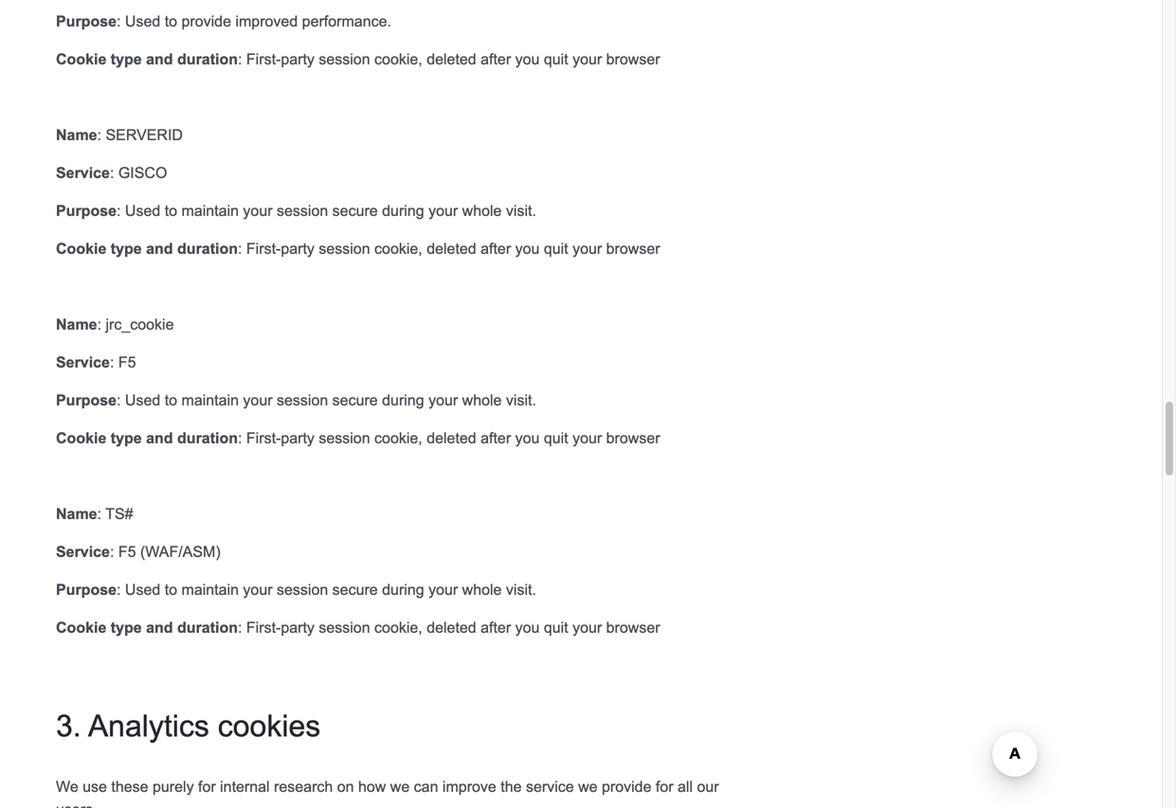 Task type: describe. For each thing, give the bounding box(es) containing it.
service : gisco
[[56, 164, 167, 181]]

3 duration from the top
[[177, 430, 238, 447]]

0 vertical spatial provide
[[182, 13, 231, 30]]

name : jrc_cookie
[[56, 316, 174, 333]]

1 duration from the top
[[177, 50, 238, 68]]

serverid
[[106, 126, 183, 143]]

3 quit from the top
[[544, 430, 569, 447]]

improve
[[443, 779, 497, 796]]

3 first- from the top
[[246, 430, 281, 447]]

2 first- from the top
[[246, 240, 281, 257]]

3 deleted from the top
[[427, 430, 477, 447]]

name for : serverid
[[56, 126, 97, 143]]

1 after from the top
[[481, 50, 511, 68]]

internal
[[220, 779, 270, 796]]

research
[[274, 779, 333, 796]]

3 cookie type and duration : first-party session cookie, deleted after you quit your browser from the top
[[56, 430, 661, 447]]

2 for from the left
[[656, 779, 674, 796]]

3 type from the top
[[111, 430, 142, 447]]

how
[[358, 779, 386, 796]]

3.
[[56, 710, 81, 744]]

2 whole from the top
[[462, 392, 502, 409]]

purpose : used to provide improved performance.
[[56, 13, 392, 30]]

2 and from the top
[[146, 240, 173, 257]]

purely
[[153, 779, 194, 796]]

1 party from the top
[[281, 50, 315, 68]]

1 browser from the top
[[607, 50, 661, 68]]

4 party from the top
[[281, 619, 315, 637]]

name : serverid
[[56, 126, 183, 143]]

1 cookie, from the top
[[375, 50, 423, 68]]

service for : f5 (waf/asm)
[[56, 544, 110, 561]]

3 party from the top
[[281, 430, 315, 447]]

3 secure from the top
[[333, 582, 378, 599]]

2 we from the left
[[579, 779, 598, 796]]

2 quit from the top
[[544, 240, 569, 257]]

1 to from the top
[[165, 13, 177, 30]]

service for : f5
[[56, 354, 110, 371]]

these
[[111, 779, 148, 796]]

users.
[[56, 802, 97, 809]]

2 party from the top
[[281, 240, 315, 257]]

1 first- from the top
[[246, 50, 281, 68]]

use
[[83, 779, 107, 796]]

4 cookie from the top
[[56, 619, 107, 637]]

2 cookie type and duration : first-party session cookie, deleted after you quit your browser from the top
[[56, 240, 661, 257]]

2 type from the top
[[111, 240, 142, 257]]

2 cookie, from the top
[[375, 240, 423, 257]]

can
[[414, 779, 439, 796]]

3 and from the top
[[146, 430, 173, 447]]

3 browser from the top
[[607, 430, 661, 447]]

1 visit. from the top
[[506, 202, 537, 219]]

3 purpose : used to maintain your session secure during your whole visit. from the top
[[56, 582, 537, 599]]

4 used from the top
[[125, 582, 161, 599]]

1 maintain from the top
[[182, 202, 239, 219]]

service
[[526, 779, 574, 796]]

1 and from the top
[[146, 50, 173, 68]]

name for : ts#
[[56, 506, 97, 523]]

2 maintain from the top
[[182, 392, 239, 409]]

2 browser from the top
[[607, 240, 661, 257]]

4 first- from the top
[[246, 619, 281, 637]]

ts#
[[105, 506, 133, 523]]

4 browser from the top
[[607, 619, 661, 637]]

f5 for : f5
[[118, 354, 136, 371]]

3 visit. from the top
[[506, 582, 537, 599]]

service for : gisco
[[56, 164, 110, 181]]

1 type from the top
[[111, 50, 142, 68]]



Task type: vqa. For each thing, say whether or not it's contained in the screenshot.
the right UNION
no



Task type: locate. For each thing, give the bounding box(es) containing it.
f5 down ts#
[[118, 544, 136, 561]]

cookie type and duration : first-party session cookie, deleted after you quit your browser
[[56, 50, 661, 68], [56, 240, 661, 257], [56, 430, 661, 447], [56, 619, 661, 637]]

jrc_cookie
[[106, 316, 174, 333]]

type up ts#
[[111, 430, 142, 447]]

f5 down name : jrc_cookie
[[118, 354, 136, 371]]

3 cookie, from the top
[[375, 430, 423, 447]]

service down 'name : serverid' at top
[[56, 164, 110, 181]]

2 purpose from the top
[[56, 202, 117, 219]]

2 vertical spatial visit.
[[506, 582, 537, 599]]

you
[[515, 50, 540, 68], [515, 240, 540, 257], [515, 430, 540, 447], [515, 619, 540, 637]]

after
[[481, 50, 511, 68], [481, 240, 511, 257], [481, 430, 511, 447], [481, 619, 511, 637]]

and
[[146, 50, 173, 68], [146, 240, 173, 257], [146, 430, 173, 447], [146, 619, 173, 637]]

4 quit from the top
[[544, 619, 569, 637]]

1 vertical spatial service
[[56, 354, 110, 371]]

4 to from the top
[[165, 582, 177, 599]]

4 purpose from the top
[[56, 582, 117, 599]]

0 vertical spatial during
[[382, 202, 424, 219]]

purpose : used to maintain your session secure during your whole visit.
[[56, 202, 537, 219], [56, 392, 537, 409], [56, 582, 537, 599]]

performance.
[[302, 13, 392, 30]]

4 type from the top
[[111, 619, 142, 637]]

4 cookie type and duration : first-party session cookie, deleted after you quit your browser from the top
[[56, 619, 661, 637]]

improved
[[236, 13, 298, 30]]

1 horizontal spatial we
[[579, 779, 598, 796]]

3. analytics cookies
[[56, 710, 321, 744]]

1 vertical spatial during
[[382, 392, 424, 409]]

1 cookie from the top
[[56, 50, 107, 68]]

2 you from the top
[[515, 240, 540, 257]]

3 name from the top
[[56, 506, 97, 523]]

gisco
[[118, 164, 167, 181]]

0 horizontal spatial for
[[198, 779, 216, 796]]

1 f5 from the top
[[118, 354, 136, 371]]

party
[[281, 50, 315, 68], [281, 240, 315, 257], [281, 430, 315, 447], [281, 619, 315, 637]]

3 you from the top
[[515, 430, 540, 447]]

1 you from the top
[[515, 50, 540, 68]]

0 vertical spatial visit.
[[506, 202, 537, 219]]

0 horizontal spatial provide
[[182, 13, 231, 30]]

type up 'name : serverid' at top
[[111, 50, 142, 68]]

name up service : f5
[[56, 316, 97, 333]]

2 after from the top
[[481, 240, 511, 257]]

deleted
[[427, 50, 477, 68], [427, 240, 477, 257], [427, 430, 477, 447], [427, 619, 477, 637]]

visit.
[[506, 202, 537, 219], [506, 392, 537, 409], [506, 582, 537, 599]]

for right purely
[[198, 779, 216, 796]]

(waf/asm)
[[140, 544, 221, 561]]

name for : jrc_cookie
[[56, 316, 97, 333]]

1 vertical spatial purpose : used to maintain your session secure during your whole visit.
[[56, 392, 537, 409]]

service : f5 (waf/asm)
[[56, 544, 221, 561]]

name : ts#
[[56, 506, 133, 523]]

service down name : ts#
[[56, 544, 110, 561]]

f5
[[118, 354, 136, 371], [118, 544, 136, 561]]

0 vertical spatial purpose : used to maintain your session secure during your whole visit.
[[56, 202, 537, 219]]

2 secure from the top
[[333, 392, 378, 409]]

1 cookie type and duration : first-party session cookie, deleted after you quit your browser from the top
[[56, 50, 661, 68]]

we right service
[[579, 779, 598, 796]]

3 used from the top
[[125, 392, 161, 409]]

we use these purely for internal research on how we can improve the service we provide for all our users.
[[56, 779, 719, 809]]

2 purpose : used to maintain your session secure during your whole visit. from the top
[[56, 392, 537, 409]]

we left can
[[390, 779, 410, 796]]

first-
[[246, 50, 281, 68], [246, 240, 281, 257], [246, 430, 281, 447], [246, 619, 281, 637]]

duration
[[177, 50, 238, 68], [177, 240, 238, 257], [177, 430, 238, 447], [177, 619, 238, 637]]

all
[[678, 779, 693, 796]]

2 deleted from the top
[[427, 240, 477, 257]]

service : f5
[[56, 354, 136, 371]]

our
[[697, 779, 719, 796]]

:
[[117, 13, 121, 30], [238, 50, 242, 68], [97, 126, 101, 143], [110, 164, 114, 181], [117, 202, 121, 219], [238, 240, 242, 257], [97, 316, 101, 333], [110, 354, 114, 371], [117, 392, 121, 409], [238, 430, 242, 447], [97, 506, 101, 523], [110, 544, 114, 561], [117, 582, 121, 599], [238, 619, 242, 637]]

name
[[56, 126, 97, 143], [56, 316, 97, 333], [56, 506, 97, 523]]

to
[[165, 13, 177, 30], [165, 202, 177, 219], [165, 392, 177, 409], [165, 582, 177, 599]]

1 for from the left
[[198, 779, 216, 796]]

secure
[[333, 202, 378, 219], [333, 392, 378, 409], [333, 582, 378, 599]]

0 vertical spatial whole
[[462, 202, 502, 219]]

type
[[111, 50, 142, 68], [111, 240, 142, 257], [111, 430, 142, 447], [111, 619, 142, 637]]

2 service from the top
[[56, 354, 110, 371]]

whole
[[462, 202, 502, 219], [462, 392, 502, 409], [462, 582, 502, 599]]

0 vertical spatial f5
[[118, 354, 136, 371]]

2 f5 from the top
[[118, 544, 136, 561]]

2 cookie from the top
[[56, 240, 107, 257]]

browser
[[607, 50, 661, 68], [607, 240, 661, 257], [607, 430, 661, 447], [607, 619, 661, 637]]

purpose
[[56, 13, 117, 30], [56, 202, 117, 219], [56, 392, 117, 409], [56, 582, 117, 599]]

your
[[573, 50, 602, 68], [243, 202, 273, 219], [429, 202, 458, 219], [573, 240, 602, 257], [243, 392, 273, 409], [429, 392, 458, 409], [573, 430, 602, 447], [243, 582, 273, 599], [429, 582, 458, 599], [573, 619, 602, 637]]

used
[[125, 13, 161, 30], [125, 202, 161, 219], [125, 392, 161, 409], [125, 582, 161, 599]]

2 vertical spatial maintain
[[182, 582, 239, 599]]

2 name from the top
[[56, 316, 97, 333]]

quit
[[544, 50, 569, 68], [544, 240, 569, 257], [544, 430, 569, 447], [544, 619, 569, 637]]

provide inside we use these purely for internal research on how we can improve the service we provide for all our users.
[[602, 779, 652, 796]]

we
[[390, 779, 410, 796], [579, 779, 598, 796]]

for
[[198, 779, 216, 796], [656, 779, 674, 796]]

1 quit from the top
[[544, 50, 569, 68]]

1 vertical spatial provide
[[602, 779, 652, 796]]

4 duration from the top
[[177, 619, 238, 637]]

1 whole from the top
[[462, 202, 502, 219]]

1 secure from the top
[[333, 202, 378, 219]]

f5 for : f5 (waf/asm)
[[118, 544, 136, 561]]

2 vertical spatial service
[[56, 544, 110, 561]]

session
[[319, 50, 370, 68], [277, 202, 328, 219], [319, 240, 370, 257], [277, 392, 328, 409], [319, 430, 370, 447], [277, 582, 328, 599], [319, 619, 370, 637]]

4 deleted from the top
[[427, 619, 477, 637]]

provide left "improved"
[[182, 13, 231, 30]]

2 used from the top
[[125, 202, 161, 219]]

3 whole from the top
[[462, 582, 502, 599]]

3 to from the top
[[165, 392, 177, 409]]

service down name : jrc_cookie
[[56, 354, 110, 371]]

provide left "all"
[[602, 779, 652, 796]]

2 vertical spatial during
[[382, 582, 424, 599]]

cookie
[[56, 50, 107, 68], [56, 240, 107, 257], [56, 430, 107, 447], [56, 619, 107, 637]]

1 during from the top
[[382, 202, 424, 219]]

2 visit. from the top
[[506, 392, 537, 409]]

2 during from the top
[[382, 392, 424, 409]]

2 duration from the top
[[177, 240, 238, 257]]

for left "all"
[[656, 779, 674, 796]]

1 vertical spatial visit.
[[506, 392, 537, 409]]

4 after from the top
[[481, 619, 511, 637]]

3 service from the top
[[56, 544, 110, 561]]

during
[[382, 202, 424, 219], [382, 392, 424, 409], [382, 582, 424, 599]]

cookies
[[218, 710, 321, 744]]

0 vertical spatial secure
[[333, 202, 378, 219]]

3 after from the top
[[481, 430, 511, 447]]

1 vertical spatial whole
[[462, 392, 502, 409]]

1 horizontal spatial provide
[[602, 779, 652, 796]]

0 vertical spatial name
[[56, 126, 97, 143]]

type down service : f5 (waf/asm)
[[111, 619, 142, 637]]

4 you from the top
[[515, 619, 540, 637]]

2 vertical spatial secure
[[333, 582, 378, 599]]

3 during from the top
[[382, 582, 424, 599]]

cookie,
[[375, 50, 423, 68], [375, 240, 423, 257], [375, 430, 423, 447], [375, 619, 423, 637]]

analytics
[[88, 710, 209, 744]]

maintain
[[182, 202, 239, 219], [182, 392, 239, 409], [182, 582, 239, 599]]

type up name : jrc_cookie
[[111, 240, 142, 257]]

1 purpose from the top
[[56, 13, 117, 30]]

3 purpose from the top
[[56, 392, 117, 409]]

1 vertical spatial f5
[[118, 544, 136, 561]]

1 used from the top
[[125, 13, 161, 30]]

1 vertical spatial maintain
[[182, 392, 239, 409]]

1 we from the left
[[390, 779, 410, 796]]

4 cookie, from the top
[[375, 619, 423, 637]]

0 horizontal spatial we
[[390, 779, 410, 796]]

2 vertical spatial purpose : used to maintain your session secure during your whole visit.
[[56, 582, 537, 599]]

0 vertical spatial service
[[56, 164, 110, 181]]

3 cookie from the top
[[56, 430, 107, 447]]

1 purpose : used to maintain your session secure during your whole visit. from the top
[[56, 202, 537, 219]]

1 vertical spatial name
[[56, 316, 97, 333]]

2 vertical spatial whole
[[462, 582, 502, 599]]

4 and from the top
[[146, 619, 173, 637]]

we
[[56, 779, 78, 796]]

1 deleted from the top
[[427, 50, 477, 68]]

service
[[56, 164, 110, 181], [56, 354, 110, 371], [56, 544, 110, 561]]

1 vertical spatial secure
[[333, 392, 378, 409]]

the
[[501, 779, 522, 796]]

1 service from the top
[[56, 164, 110, 181]]

3 maintain from the top
[[182, 582, 239, 599]]

1 horizontal spatial for
[[656, 779, 674, 796]]

2 vertical spatial name
[[56, 506, 97, 523]]

1 name from the top
[[56, 126, 97, 143]]

name left ts#
[[56, 506, 97, 523]]

2 to from the top
[[165, 202, 177, 219]]

on
[[337, 779, 354, 796]]

0 vertical spatial maintain
[[182, 202, 239, 219]]

name up service : gisco
[[56, 126, 97, 143]]

provide
[[182, 13, 231, 30], [602, 779, 652, 796]]



